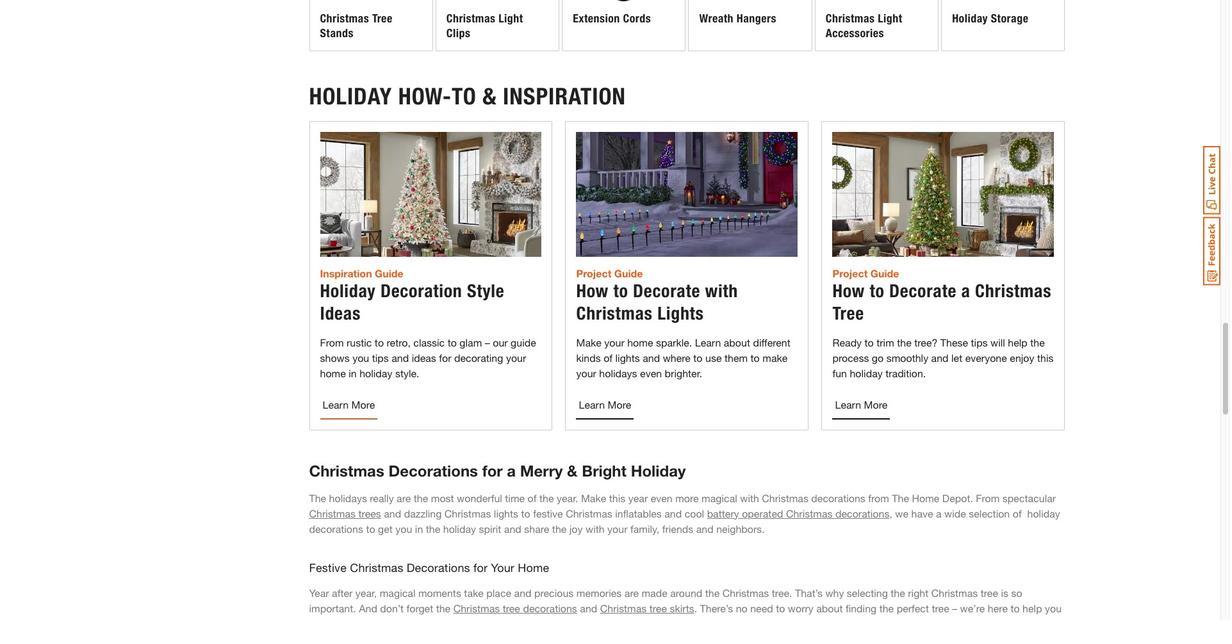 Task type: locate. For each thing, give the bounding box(es) containing it.
you down rustic
[[353, 352, 369, 364]]

home up have
[[912, 492, 940, 504]]

2 horizontal spatial learn more link
[[833, 391, 890, 420]]

help inside "ready to trim the tree? these tips will help the process go smoothly and let everyone enjoy this fun holiday tradition."
[[1008, 336, 1028, 348]]

2 horizontal spatial guide
[[871, 267, 899, 279]]

learn up use
[[695, 336, 721, 348]]

0 vertical spatial home
[[912, 492, 940, 504]]

with inside project guide how to decorate with christmas lights
[[705, 280, 738, 302]]

0 vertical spatial a
[[962, 280, 971, 302]]

from up selection
[[976, 492, 1000, 504]]

light for christmas light accessories
[[878, 12, 903, 26]]

tree inside christmas tree stands
[[372, 12, 393, 26]]

we're
[[960, 602, 985, 614]]

christmas inside project guide how to decorate with christmas lights
[[576, 302, 653, 324]]

christmas tree skirts link
[[600, 602, 695, 614]]

tree up process.
[[503, 602, 520, 614]]

1 horizontal spatial how
[[833, 280, 865, 302]]

1 vertical spatial holiday
[[320, 280, 376, 302]]

your inside from rustic to retro, classic to glam – our guide shows you tips and ideas for decorating your home in holiday style.
[[506, 352, 526, 364]]

decorate up lights
[[633, 280, 701, 302]]

0 vertical spatial are
[[397, 492, 411, 504]]

to
[[614, 280, 628, 302], [870, 280, 885, 302], [375, 336, 384, 348], [448, 336, 457, 348], [865, 336, 874, 348], [694, 352, 703, 364], [751, 352, 760, 364], [521, 507, 530, 520], [366, 523, 375, 535], [776, 602, 785, 614], [1011, 602, 1020, 614]]

0 horizontal spatial decorate
[[633, 280, 701, 302]]

lights inside 'make your home sparkle. learn about different kinds of lights and where to use them to make your holidays even brighter.'
[[616, 352, 640, 364]]

of right time
[[528, 492, 537, 504]]

1 vertical spatial home
[[320, 367, 346, 379]]

2 learn more link from the left
[[576, 391, 634, 420]]

in down the dazzling on the left bottom of the page
[[415, 523, 423, 535]]

. there's no need to worry about finding the perfect tree – we're here to help you with every step of the decision-making process.
[[309, 602, 1065, 620]]

inspiration
[[320, 267, 372, 279]]

decorations down precious
[[523, 602, 577, 614]]

0 vertical spatial help
[[1008, 336, 1028, 348]]

1 horizontal spatial learn more link
[[576, 391, 634, 420]]

even left "brighter."
[[640, 367, 662, 379]]

1 project from the left
[[576, 267, 612, 279]]

1 horizontal spatial magical
[[702, 492, 738, 504]]

time
[[505, 492, 525, 504]]

0 vertical spatial from
[[320, 336, 344, 348]]

project guide how to decorate a christmas tree
[[833, 267, 1052, 324]]

christmas up will
[[975, 280, 1052, 302]]

for
[[439, 352, 452, 364], [482, 462, 503, 480], [474, 561, 488, 575]]

holiday
[[309, 83, 392, 110]]

and down retro,
[[392, 352, 409, 364]]

inspiration
[[503, 83, 626, 110]]

0 horizontal spatial holiday
[[320, 280, 376, 302]]

christmas up accessories
[[826, 12, 875, 26]]

1 horizontal spatial the
[[892, 492, 909, 504]]

light inside "christmas light clips"
[[499, 12, 523, 26]]

0 horizontal spatial tips
[[372, 352, 389, 364]]

of inside , we have a wide selection of  holiday decorations to get you in the holiday spirit and share the joy with your family, friends and neighbors.
[[1013, 507, 1022, 520]]

decorations down the christmas trees link
[[309, 523, 363, 535]]

2 horizontal spatial holiday
[[952, 12, 988, 26]]

christmas trees link
[[309, 507, 381, 520]]

1 horizontal spatial home
[[628, 336, 653, 348]]

1 horizontal spatial home
[[912, 492, 940, 504]]

0 horizontal spatial project
[[576, 267, 612, 279]]

holiday inside inspiration guide holiday decoration style ideas
[[320, 280, 376, 302]]

christmas up stands
[[320, 12, 369, 26]]

about up them
[[724, 336, 750, 348]]

how for how to decorate a christmas tree
[[833, 280, 865, 302]]

in
[[349, 367, 357, 379], [415, 523, 423, 535]]

of right kinds
[[604, 352, 613, 364]]

christmas up making on the bottom
[[453, 602, 500, 614]]

for left 'your'
[[474, 561, 488, 575]]

friends
[[662, 523, 694, 535]]

even
[[640, 367, 662, 379], [651, 492, 673, 504]]

a for , we have a wide selection of  holiday decorations to get you in the holiday spirit and share the joy with your family, friends and neighbors.
[[936, 507, 942, 520]]

1 vertical spatial about
[[817, 602, 843, 614]]

1 guide from the left
[[375, 267, 404, 279]]

2 how from the left
[[833, 280, 865, 302]]

to inside , we have a wide selection of  holiday decorations to get you in the holiday spirit and share the joy with your family, friends and neighbors.
[[366, 523, 375, 535]]

important.
[[309, 602, 356, 614]]

around
[[670, 587, 703, 599]]

decorate for with
[[633, 280, 701, 302]]

holidays down kinds
[[599, 367, 637, 379]]

tips inside from rustic to retro, classic to glam – our guide shows you tips and ideas for decorating your home in holiday style.
[[372, 352, 389, 364]]

1 horizontal spatial &
[[567, 462, 578, 480]]

1 horizontal spatial a
[[936, 507, 942, 520]]

1 vertical spatial home
[[518, 561, 549, 575]]

are up christmas tree skirts link
[[625, 587, 639, 599]]

tree?
[[915, 336, 938, 348]]

is
[[1001, 587, 1009, 599]]

how inside project guide how to decorate a christmas tree
[[833, 280, 865, 302]]

2 the from the left
[[892, 492, 909, 504]]

place
[[487, 587, 511, 599]]

how-
[[398, 83, 452, 110]]

cool
[[685, 507, 704, 520]]

0 vertical spatial tips
[[971, 336, 988, 348]]

the up "we"
[[892, 492, 909, 504]]

magical
[[702, 492, 738, 504], [380, 587, 416, 599]]

0 horizontal spatial are
[[397, 492, 411, 504]]

1 light from the left
[[499, 12, 523, 26]]

learn more link for holiday decoration style ideas
[[320, 391, 378, 420]]

3 learn more from the left
[[835, 398, 888, 411]]

christmas light clips
[[447, 12, 523, 40]]

0 vertical spatial magical
[[702, 492, 738, 504]]

learn inside 'make your home sparkle. learn about different kinds of lights and where to use them to make your holidays even brighter.'
[[695, 336, 721, 348]]

1 horizontal spatial learn more
[[579, 398, 631, 411]]

0 horizontal spatial home
[[518, 561, 549, 575]]

1 vertical spatial from
[[976, 492, 1000, 504]]

2 more from the left
[[608, 398, 631, 411]]

0 horizontal spatial –
[[485, 336, 490, 348]]

the
[[897, 336, 912, 348], [1031, 336, 1045, 348], [414, 492, 428, 504], [540, 492, 554, 504], [426, 523, 440, 535], [552, 523, 567, 535], [705, 587, 720, 599], [891, 587, 905, 599], [436, 602, 451, 614], [880, 602, 894, 614], [393, 618, 408, 620]]

ideas
[[412, 352, 436, 364]]

more
[[352, 398, 375, 411], [608, 398, 631, 411], [864, 398, 888, 411]]

0 horizontal spatial the
[[309, 492, 326, 504]]

0 horizontal spatial about
[[724, 336, 750, 348]]

the down the dazzling on the left bottom of the page
[[426, 523, 440, 535]]

magical up battery
[[702, 492, 738, 504]]

christmas tree decorations and christmas tree skirts
[[453, 602, 695, 614]]

2 vertical spatial you
[[1045, 602, 1062, 614]]

the
[[309, 492, 326, 504], [892, 492, 909, 504]]

1 vertical spatial even
[[651, 492, 673, 504]]

1 vertical spatial lights
[[494, 507, 518, 520]]

magical up 'don't'
[[380, 587, 416, 599]]

2 guide from the left
[[614, 267, 643, 279]]

lights right kinds
[[616, 352, 640, 364]]

learn more link down kinds
[[576, 391, 634, 420]]

2 vertical spatial holiday
[[631, 462, 686, 480]]

christmas up battery operated christmas decorations link
[[762, 492, 809, 504]]

trim
[[877, 336, 895, 348]]

from inside from rustic to retro, classic to glam – our guide shows you tips and ideas for decorating your home in holiday style.
[[320, 336, 344, 348]]

to inside "ready to trim the tree? these tips will help the process go smoothly and let everyone enjoy this fun holiday tradition."
[[865, 336, 874, 348]]

and inside year after year, magical moments take place and precious memories are made around the christmas tree. that's why selecting the right christmas tree is so important. and don't forget the
[[514, 587, 532, 599]]

1 vertical spatial make
[[581, 492, 606, 504]]

1 the from the left
[[309, 492, 326, 504]]

of down 'don't'
[[381, 618, 390, 620]]

you right the here
[[1045, 602, 1062, 614]]

project guide how to decorate with christmas lights
[[576, 267, 738, 324]]

to inside project guide how to decorate with christmas lights
[[614, 280, 628, 302]]

a up these
[[962, 280, 971, 302]]

0 horizontal spatial in
[[349, 367, 357, 379]]

holiday storage link
[[942, 0, 1065, 51]]

tips down retro,
[[372, 352, 389, 364]]

home inside 'make your home sparkle. learn about different kinds of lights and where to use them to make your holidays even brighter.'
[[628, 336, 653, 348]]

holiday down go
[[850, 367, 883, 379]]

holiday left storage
[[952, 12, 988, 26]]

guide for holiday decoration style ideas
[[375, 267, 404, 279]]

learn down shows
[[323, 398, 349, 411]]

0 horizontal spatial how
[[576, 280, 609, 302]]

learn more down fun
[[835, 398, 888, 411]]

home right 'your'
[[518, 561, 549, 575]]

0 horizontal spatial tree
[[372, 12, 393, 26]]

and left the where
[[643, 352, 660, 364]]

1 horizontal spatial guide
[[614, 267, 643, 279]]

0 vertical spatial –
[[485, 336, 490, 348]]

learn down fun
[[835, 398, 861, 411]]

guide inside inspiration guide holiday decoration style ideas
[[375, 267, 404, 279]]

0 horizontal spatial more
[[352, 398, 375, 411]]

help up enjoy
[[1008, 336, 1028, 348]]

0 vertical spatial for
[[439, 352, 452, 364]]

decorations up "moments"
[[407, 561, 470, 575]]

0 vertical spatial in
[[349, 367, 357, 379]]

guide for how to decorate with christmas lights
[[614, 267, 643, 279]]

guide inside project guide how to decorate with christmas lights
[[614, 267, 643, 279]]

with inside the holidays really are the most wonderful time of the year. make this year even more magical with christmas decorations from the home depot. from spectacular christmas trees and dazzling christmas lights to festive christmas inflatables and cool battery operated christmas decorations
[[740, 492, 759, 504]]

2 decorate from the left
[[889, 280, 957, 302]]

will
[[991, 336, 1005, 348]]

magical inside year after year, magical moments take place and precious memories are made around the christmas tree. that's why selecting the right christmas tree is so important. and don't forget the
[[380, 587, 416, 599]]

year
[[628, 492, 648, 504]]

1 horizontal spatial tips
[[971, 336, 988, 348]]

home left sparkle. at the right bottom of the page
[[628, 336, 653, 348]]

2 project from the left
[[833, 267, 868, 279]]

holiday
[[952, 12, 988, 26], [320, 280, 376, 302], [631, 462, 686, 480]]

wreath hangers link
[[689, 0, 812, 51]]

step
[[359, 618, 379, 620]]

1 horizontal spatial more
[[608, 398, 631, 411]]

decorate inside project guide how to decorate a christmas tree
[[889, 280, 957, 302]]

your inside , we have a wide selection of  holiday decorations to get you in the holiday spirit and share the joy with your family, friends and neighbors.
[[608, 523, 628, 535]]

project inside project guide how to decorate with christmas lights
[[576, 267, 612, 279]]

0 horizontal spatial a
[[507, 462, 516, 480]]

0 vertical spatial tree
[[372, 12, 393, 26]]

lights down time
[[494, 507, 518, 520]]

the up there's
[[705, 587, 720, 599]]

more for holiday decoration style ideas
[[352, 398, 375, 411]]

year after year, magical moments take place and precious memories are made around the christmas tree. that's why selecting the right christmas tree is so important. and don't forget the
[[309, 587, 1025, 614]]

joy
[[570, 523, 583, 535]]

and right spirit
[[504, 523, 522, 535]]

made
[[642, 587, 668, 599]]

1 vertical spatial magical
[[380, 587, 416, 599]]

– inside the '. there's no need to worry about finding the perfect tree – we're here to help you with every step of the decision-making process.'
[[952, 602, 958, 614]]

0 vertical spatial &
[[483, 83, 497, 110]]

0 horizontal spatial light
[[499, 12, 523, 26]]

holiday
[[360, 367, 392, 379], [850, 367, 883, 379], [1028, 507, 1060, 520], [443, 523, 476, 535]]

image for how to decorate with christmas lights image
[[576, 132, 798, 257]]

tree right perfect
[[932, 602, 950, 614]]

battery operated christmas decorations link
[[707, 507, 890, 520]]

& up the year.
[[567, 462, 578, 480]]

and up christmas tree decorations link
[[514, 587, 532, 599]]

– left 'we're'
[[952, 602, 958, 614]]

and down the memories
[[580, 602, 597, 614]]

make right the year.
[[581, 492, 606, 504]]

1 horizontal spatial this
[[1038, 352, 1054, 364]]

1 vertical spatial are
[[625, 587, 639, 599]]

learn more link for how to decorate a christmas tree
[[833, 391, 890, 420]]

decorations
[[812, 492, 866, 504], [836, 507, 890, 520], [309, 523, 363, 535], [523, 602, 577, 614]]

guide inside project guide how to decorate a christmas tree
[[871, 267, 899, 279]]

light inside christmas light accessories
[[878, 12, 903, 26]]

use
[[706, 352, 722, 364]]

2 light from the left
[[878, 12, 903, 26]]

3 guide from the left
[[871, 267, 899, 279]]

wide
[[945, 507, 966, 520]]

holiday down 'inspiration'
[[320, 280, 376, 302]]

decorate up tree?
[[889, 280, 957, 302]]

–
[[485, 336, 490, 348], [952, 602, 958, 614]]

you for shows
[[353, 352, 369, 364]]

learn more link down shows
[[320, 391, 378, 420]]

0 vertical spatial holidays
[[599, 367, 637, 379]]

0 horizontal spatial learn more
[[323, 398, 375, 411]]

ideas
[[320, 302, 361, 324]]

christmas up the "clips"
[[447, 12, 496, 26]]

christmas up no
[[723, 587, 769, 599]]

process
[[833, 352, 869, 364]]

0 horizontal spatial holidays
[[329, 492, 367, 504]]

image for how to decorate a christmas tree image
[[833, 132, 1055, 257]]

stands
[[320, 26, 354, 40]]

1 vertical spatial holidays
[[329, 492, 367, 504]]

0 horizontal spatial from
[[320, 336, 344, 348]]

holidays up the christmas trees link
[[329, 492, 367, 504]]

tree inside project guide how to decorate a christmas tree
[[833, 302, 864, 324]]

0 horizontal spatial magical
[[380, 587, 416, 599]]

1 horizontal spatial tree
[[833, 302, 864, 324]]

your down guide
[[506, 352, 526, 364]]

tree
[[372, 12, 393, 26], [833, 302, 864, 324]]

this left year
[[609, 492, 626, 504]]

learn for holiday decoration style ideas
[[323, 398, 349, 411]]

1 more from the left
[[352, 398, 375, 411]]

1 horizontal spatial from
[[976, 492, 1000, 504]]

christmas inside christmas light accessories
[[826, 12, 875, 26]]

holiday left style.
[[360, 367, 392, 379]]

moments
[[418, 587, 461, 599]]

are right really
[[397, 492, 411, 504]]

1 vertical spatial in
[[415, 523, 423, 535]]

go
[[872, 352, 884, 364]]

1 horizontal spatial in
[[415, 523, 423, 535]]

depot.
[[943, 492, 973, 504]]

year.
[[557, 492, 578, 504]]

for up wonderful
[[482, 462, 503, 480]]

battery
[[707, 507, 739, 520]]

2 vertical spatial a
[[936, 507, 942, 520]]

decorations up most
[[389, 462, 478, 480]]

2 learn more from the left
[[579, 398, 631, 411]]

tree down made
[[650, 602, 667, 614]]

0 vertical spatial this
[[1038, 352, 1054, 364]]

0 vertical spatial even
[[640, 367, 662, 379]]

project for how to decorate a christmas tree
[[833, 267, 868, 279]]

learn more link
[[320, 391, 378, 420], [576, 391, 634, 420], [833, 391, 890, 420]]

you right the get
[[396, 523, 412, 535]]

of inside 'make your home sparkle. learn about different kinds of lights and where to use them to make your holidays even brighter.'
[[604, 352, 613, 364]]

0 vertical spatial decorations
[[389, 462, 478, 480]]

learn more down kinds
[[579, 398, 631, 411]]

decorate
[[633, 280, 701, 302], [889, 280, 957, 302]]

learn more for holiday decoration style ideas
[[323, 398, 375, 411]]

these
[[941, 336, 968, 348]]

1 vertical spatial you
[[396, 523, 412, 535]]

even inside the holidays really are the most wonderful time of the year. make this year even more magical with christmas decorations from the home depot. from spectacular christmas trees and dazzling christmas lights to festive christmas inflatables and cool battery operated christmas decorations
[[651, 492, 673, 504]]

learn more link down fun
[[833, 391, 890, 420]]

1 vertical spatial tips
[[372, 352, 389, 364]]

0 vertical spatial home
[[628, 336, 653, 348]]

1 vertical spatial tree
[[833, 302, 864, 324]]

0 horizontal spatial guide
[[375, 267, 404, 279]]

rustic
[[347, 336, 372, 348]]

2 horizontal spatial learn more
[[835, 398, 888, 411]]

live chat image
[[1204, 146, 1221, 215]]

1 horizontal spatial project
[[833, 267, 868, 279]]

a left wide
[[936, 507, 942, 520]]

tree left is
[[981, 587, 998, 599]]

1 vertical spatial this
[[609, 492, 626, 504]]

for right ideas at the left bottom of page
[[439, 352, 452, 364]]

there's
[[700, 602, 733, 614]]

1 horizontal spatial are
[[625, 587, 639, 599]]

2 horizontal spatial a
[[962, 280, 971, 302]]

perfect
[[897, 602, 929, 614]]

of
[[604, 352, 613, 364], [528, 492, 537, 504], [1013, 507, 1022, 520], [381, 618, 390, 620]]

christmas up kinds
[[576, 302, 653, 324]]

selection
[[969, 507, 1010, 520]]

1 horizontal spatial light
[[878, 12, 903, 26]]

hangers
[[737, 12, 777, 26]]

image for christmas light accessories image
[[826, 0, 928, 1]]

help right the here
[[1023, 602, 1042, 614]]

a inside , we have a wide selection of  holiday decorations to get you in the holiday spirit and share the joy with your family, friends and neighbors.
[[936, 507, 942, 520]]

guide
[[375, 267, 404, 279], [614, 267, 643, 279], [871, 267, 899, 279]]

how inside project guide how to decorate with christmas lights
[[576, 280, 609, 302]]

classic
[[414, 336, 445, 348]]

you
[[353, 352, 369, 364], [396, 523, 412, 535], [1045, 602, 1062, 614]]

and
[[392, 352, 409, 364], [643, 352, 660, 364], [932, 352, 949, 364], [384, 507, 401, 520], [665, 507, 682, 520], [504, 523, 522, 535], [696, 523, 714, 535], [514, 587, 532, 599], [580, 602, 597, 614]]

making
[[453, 618, 486, 620]]

0 horizontal spatial learn more link
[[320, 391, 378, 420]]

you inside from rustic to retro, classic to glam – our guide shows you tips and ideas for decorating your home in holiday style.
[[353, 352, 369, 364]]

you inside , we have a wide selection of  holiday decorations to get you in the holiday spirit and share the joy with your family, friends and neighbors.
[[396, 523, 412, 535]]

image for extension cords image
[[573, 0, 675, 1]]

more for how to decorate with christmas lights
[[608, 398, 631, 411]]

1 how from the left
[[576, 280, 609, 302]]

neighbors.
[[717, 523, 765, 535]]

you inside the '. there's no need to worry about finding the perfect tree – we're here to help you with every step of the decision-making process.'
[[1045, 602, 1062, 614]]

learn more down shows
[[323, 398, 375, 411]]

from
[[320, 336, 344, 348], [976, 492, 1000, 504]]

and inside from rustic to retro, classic to glam – our guide shows you tips and ideas for decorating your home in holiday style.
[[392, 352, 409, 364]]

them
[[725, 352, 748, 364]]

where
[[663, 352, 691, 364]]

home inside the holidays really are the most wonderful time of the year. make this year even more magical with christmas decorations from the home depot. from spectacular christmas trees and dazzling christmas lights to festive christmas inflatables and cool battery operated christmas decorations
[[912, 492, 940, 504]]

1 decorate from the left
[[633, 280, 701, 302]]

are
[[397, 492, 411, 504], [625, 587, 639, 599]]

0 vertical spatial make
[[576, 336, 602, 348]]

of down the spectacular
[[1013, 507, 1022, 520]]

with inside , we have a wide selection of  holiday decorations to get you in the holiday spirit and share the joy with your family, friends and neighbors.
[[586, 523, 605, 535]]

1 learn more from the left
[[323, 398, 375, 411]]

decorate inside project guide how to decorate with christmas lights
[[633, 280, 701, 302]]

3 more from the left
[[864, 398, 888, 411]]

make up kinds
[[576, 336, 602, 348]]

learn down kinds
[[579, 398, 605, 411]]

in down shows
[[349, 367, 357, 379]]

2 horizontal spatial you
[[1045, 602, 1062, 614]]

0 horizontal spatial home
[[320, 367, 346, 379]]

0 horizontal spatial this
[[609, 492, 626, 504]]

&
[[483, 83, 497, 110], [567, 462, 578, 480]]

3 learn more link from the left
[[833, 391, 890, 420]]

2 horizontal spatial more
[[864, 398, 888, 411]]

1 horizontal spatial about
[[817, 602, 843, 614]]

and left let
[[932, 352, 949, 364]]

1 horizontal spatial lights
[[616, 352, 640, 364]]

help inside the '. there's no need to worry about finding the perfect tree – we're here to help you with every step of the decision-making process.'
[[1023, 602, 1042, 614]]

tips inside "ready to trim the tree? these tips will help the process go smoothly and let everyone enjoy this fun holiday tradition."
[[971, 336, 988, 348]]

this right enjoy
[[1038, 352, 1054, 364]]

0 vertical spatial you
[[353, 352, 369, 364]]

make
[[576, 336, 602, 348], [581, 492, 606, 504]]

this inside the holidays really are the most wonderful time of the year. make this year even more magical with christmas decorations from the home depot. from spectacular christmas trees and dazzling christmas lights to festive christmas inflatables and cool battery operated christmas decorations
[[609, 492, 626, 504]]

1 learn more link from the left
[[320, 391, 378, 420]]

christmas inside christmas tree stands
[[320, 12, 369, 26]]

0 horizontal spatial you
[[353, 352, 369, 364]]

decorations inside , we have a wide selection of  holiday decorations to get you in the holiday spirit and share the joy with your family, friends and neighbors.
[[309, 523, 363, 535]]

– left 'our'
[[485, 336, 490, 348]]

1 horizontal spatial you
[[396, 523, 412, 535]]

about down why
[[817, 602, 843, 614]]

1 vertical spatial help
[[1023, 602, 1042, 614]]

tree.
[[772, 587, 792, 599]]

decorations down from
[[836, 507, 890, 520]]

project inside project guide how to decorate a christmas tree
[[833, 267, 868, 279]]

in inside from rustic to retro, classic to glam – our guide shows you tips and ideas for decorating your home in holiday style.
[[349, 367, 357, 379]]

tips up the everyone
[[971, 336, 988, 348]]

1 horizontal spatial decorate
[[889, 280, 957, 302]]



Task type: vqa. For each thing, say whether or not it's contained in the screenshot.
right tips
yes



Task type: describe. For each thing, give the bounding box(es) containing it.
inspiration guide holiday decoration style ideas
[[320, 267, 505, 324]]

the up the dazzling on the left bottom of the page
[[414, 492, 428, 504]]

decorate for a
[[889, 280, 957, 302]]

a for christmas decorations for a merry & bright holiday
[[507, 462, 516, 480]]

festive
[[309, 561, 347, 575]]

the down "moments"
[[436, 602, 451, 614]]

make your home sparkle. learn about different kinds of lights and where to use them to make your holidays even brighter.
[[576, 336, 791, 379]]

make inside 'make your home sparkle. learn about different kinds of lights and where to use them to make your holidays even brighter.'
[[576, 336, 602, 348]]

more for how to decorate a christmas tree
[[864, 398, 888, 411]]

learn more for how to decorate with christmas lights
[[579, 398, 631, 411]]

magical inside the holidays really are the most wonderful time of the year. make this year even more magical with christmas decorations from the home depot. from spectacular christmas trees and dazzling christmas lights to festive christmas inflatables and cool battery operated christmas decorations
[[702, 492, 738, 504]]

the up 'festive'
[[540, 492, 554, 504]]

different
[[753, 336, 791, 348]]

learn for how to decorate with christmas lights
[[579, 398, 605, 411]]

learn more for how to decorate a christmas tree
[[835, 398, 888, 411]]

the up enjoy
[[1031, 336, 1045, 348]]

christmas inside "christmas light clips"
[[447, 12, 496, 26]]

here
[[988, 602, 1008, 614]]

lights inside the holidays really are the most wonderful time of the year. make this year even more magical with christmas decorations from the home depot. from spectacular christmas trees and dazzling christmas lights to festive christmas inflatables and cool battery operated christmas decorations
[[494, 507, 518, 520]]

memories
[[577, 587, 622, 599]]

from rustic to retro, classic to glam – our guide shows you tips and ideas for decorating your home in holiday style.
[[320, 336, 536, 379]]

to
[[452, 83, 477, 110]]

the left joy
[[552, 523, 567, 535]]

your
[[491, 561, 515, 575]]

– inside from rustic to retro, classic to glam – our guide shows you tips and ideas for decorating your home in holiday style.
[[485, 336, 490, 348]]

1 vertical spatial for
[[482, 462, 503, 480]]

holiday inside from rustic to retro, classic to glam – our guide shows you tips and ideas for decorating your home in holiday style.
[[360, 367, 392, 379]]

tree inside year after year, magical moments take place and precious memories are made around the christmas tree. that's why selecting the right christmas tree is so important. and don't forget the
[[981, 587, 998, 599]]

operated
[[742, 507, 783, 520]]

guide for how to decorate a christmas tree
[[871, 267, 899, 279]]

christmas up 'year,'
[[350, 561, 403, 575]]

image for holiday decoration style ideas image
[[320, 132, 542, 257]]

wonderful
[[457, 492, 502, 504]]

right
[[908, 587, 929, 599]]

style
[[467, 280, 505, 302]]

don't
[[380, 602, 404, 614]]

the down the selecting
[[880, 602, 894, 614]]

retro,
[[387, 336, 411, 348]]

feedback link image
[[1204, 217, 1221, 286]]

guide
[[511, 336, 536, 348]]

decision-
[[410, 618, 453, 620]]

christmas light accessories link
[[816, 0, 938, 51]]

skirts
[[670, 602, 695, 614]]

and up "friends" at the right
[[665, 507, 682, 520]]

your left sparkle. at the right bottom of the page
[[605, 336, 625, 348]]

make inside the holidays really are the most wonderful time of the year. make this year even more magical with christmas decorations from the home depot. from spectacular christmas trees and dazzling christmas lights to festive christmas inflatables and cool battery operated christmas decorations
[[581, 492, 606, 504]]

0 horizontal spatial &
[[483, 83, 497, 110]]

and down the cool
[[696, 523, 714, 535]]

christmas decorations for a merry & bright holiday
[[309, 462, 686, 480]]

tradition.
[[886, 367, 926, 379]]

christmas down the memories
[[600, 602, 647, 614]]

take
[[464, 587, 484, 599]]

festive christmas decorations for your home
[[309, 561, 549, 575]]

no
[[736, 602, 748, 614]]

of inside the '. there's no need to worry about finding the perfect tree – we're here to help you with every step of the decision-making process.'
[[381, 618, 390, 620]]

the holidays really are the most wonderful time of the year. make this year even more magical with christmas decorations from the home depot. from spectacular christmas trees and dazzling christmas lights to festive christmas inflatables and cool battery operated christmas decorations
[[309, 492, 1059, 520]]

storage
[[991, 12, 1029, 26]]

ready to trim the tree? these tips will help the process go smoothly and let everyone enjoy this fun holiday tradition.
[[833, 336, 1054, 379]]

of inside the holidays really are the most wonderful time of the year. make this year even more magical with christmas decorations from the home depot. from spectacular christmas trees and dazzling christmas lights to festive christmas inflatables and cool battery operated christmas decorations
[[528, 492, 537, 504]]

brighter.
[[665, 367, 702, 379]]

bright
[[582, 462, 627, 480]]

from inside the holidays really are the most wonderful time of the year. make this year even more magical with christmas decorations from the home depot. from spectacular christmas trees and dazzling christmas lights to festive christmas inflatables and cool battery operated christmas decorations
[[976, 492, 1000, 504]]

your down kinds
[[576, 367, 597, 379]]

year
[[309, 587, 329, 599]]

christmas left trees
[[309, 507, 356, 520]]

tree inside the '. there's no need to worry about finding the perfect tree – we're here to help you with every step of the decision-making process.'
[[932, 602, 950, 614]]

holidays inside the holidays really are the most wonderful time of the year. make this year even more magical with christmas decorations from the home depot. from spectacular christmas trees and dazzling christmas lights to festive christmas inflatables and cool battery operated christmas decorations
[[329, 492, 367, 504]]

merry
[[520, 462, 563, 480]]

are inside the holidays really are the most wonderful time of the year. make this year even more magical with christmas decorations from the home depot. from spectacular christmas trees and dazzling christmas lights to festive christmas inflatables and cool battery operated christmas decorations
[[397, 492, 411, 504]]

decorations left from
[[812, 492, 866, 504]]

precious
[[534, 587, 574, 599]]

about inside 'make your home sparkle. learn about different kinds of lights and where to use them to make your holidays even brighter.'
[[724, 336, 750, 348]]

festive
[[533, 507, 563, 520]]

1 vertical spatial decorations
[[407, 561, 470, 575]]

finding
[[846, 602, 877, 614]]

cords
[[623, 12, 651, 26]]

holiday down the spectacular
[[1028, 507, 1060, 520]]

worry
[[788, 602, 814, 614]]

everyone
[[966, 352, 1007, 364]]

with inside the '. there's no need to worry about finding the perfect tree – we're here to help you with every step of the decision-making process.'
[[309, 618, 328, 620]]

that's
[[795, 587, 823, 599]]

2 vertical spatial for
[[474, 561, 488, 575]]

glam
[[460, 336, 482, 348]]

0 vertical spatial holiday
[[952, 12, 988, 26]]

to inside project guide how to decorate a christmas tree
[[870, 280, 885, 302]]

decoration
[[381, 280, 462, 302]]

lights
[[658, 302, 704, 324]]

clips
[[447, 26, 471, 40]]

in inside , we have a wide selection of  holiday decorations to get you in the holiday spirit and share the joy with your family, friends and neighbors.
[[415, 523, 423, 535]]

how for how to decorate with christmas lights
[[576, 280, 609, 302]]

holiday inside "ready to trim the tree? these tips will help the process go smoothly and let everyone enjoy this fun holiday tradition."
[[850, 367, 883, 379]]

a inside project guide how to decorate a christmas tree
[[962, 280, 971, 302]]

learn for how to decorate a christmas tree
[[835, 398, 861, 411]]

from
[[869, 492, 889, 504]]

our
[[493, 336, 508, 348]]

christmas up joy
[[566, 507, 612, 520]]

get
[[378, 523, 393, 535]]

project for how to decorate with christmas lights
[[576, 267, 612, 279]]

and inside 'make your home sparkle. learn about different kinds of lights and where to use them to make your holidays even brighter.'
[[643, 352, 660, 364]]

are inside year after year, magical moments take place and precious memories are made around the christmas tree. that's why selecting the right christmas tree is so important. and don't forget the
[[625, 587, 639, 599]]

make
[[763, 352, 788, 364]]

and up the get
[[384, 507, 401, 520]]

1 vertical spatial &
[[567, 462, 578, 480]]

, we have a wide selection of  holiday decorations to get you in the holiday spirit and share the joy with your family, friends and neighbors.
[[309, 507, 1063, 535]]

most
[[431, 492, 454, 504]]

christmas inside project guide how to decorate a christmas tree
[[975, 280, 1052, 302]]

even inside 'make your home sparkle. learn about different kinds of lights and where to use them to make your holidays even brighter.'
[[640, 367, 662, 379]]

christmas up 'we're'
[[932, 587, 978, 599]]

wreath
[[699, 12, 734, 26]]

you for get
[[396, 523, 412, 535]]

christmas down wonderful
[[445, 507, 491, 520]]

more
[[676, 492, 699, 504]]

forget
[[407, 602, 433, 614]]

home inside from rustic to retro, classic to glam – our guide shows you tips and ideas for decorating your home in holiday style.
[[320, 367, 346, 379]]

light for christmas light clips
[[499, 12, 523, 26]]

to inside the holidays really are the most wonderful time of the year. make this year even more magical with christmas decorations from the home depot. from spectacular christmas trees and dazzling christmas lights to festive christmas inflatables and cool battery operated christmas decorations
[[521, 507, 530, 520]]

christmas light accessories
[[826, 12, 903, 40]]

1 horizontal spatial holiday
[[631, 462, 686, 480]]

holiday storage
[[952, 12, 1029, 26]]

and inside "ready to trim the tree? these tips will help the process go smoothly and let everyone enjoy this fun holiday tradition."
[[932, 352, 949, 364]]

learn more link for how to decorate with christmas lights
[[576, 391, 634, 420]]

trees
[[359, 507, 381, 520]]

image for wreath hangers image
[[699, 0, 802, 1]]

kinds
[[576, 352, 601, 364]]

inflatables
[[615, 507, 662, 520]]

style.
[[395, 367, 419, 379]]

the down 'don't'
[[393, 618, 408, 620]]

christmas tree decorations link
[[453, 602, 577, 614]]

the up smoothly
[[897, 336, 912, 348]]

about inside the '. there's no need to worry about finding the perfect tree – we're here to help you with every step of the decision-making process.'
[[817, 602, 843, 614]]

christmas right 'operated'
[[786, 507, 833, 520]]

this inside "ready to trim the tree? these tips will help the process go smoothly and let everyone enjoy this fun holiday tradition."
[[1038, 352, 1054, 364]]

,
[[890, 507, 893, 520]]

so
[[1012, 587, 1023, 599]]

holidays inside 'make your home sparkle. learn about different kinds of lights and where to use them to make your holidays even brighter.'
[[599, 367, 637, 379]]

christmas tree stands
[[320, 12, 393, 40]]

process.
[[489, 618, 528, 620]]

enjoy
[[1010, 352, 1035, 364]]

extension cords
[[573, 12, 651, 26]]

decorating
[[454, 352, 503, 364]]

ready
[[833, 336, 862, 348]]

and
[[359, 602, 377, 614]]

for inside from rustic to retro, classic to glam – our guide shows you tips and ideas for decorating your home in holiday style.
[[439, 352, 452, 364]]

christmas up the christmas trees link
[[309, 462, 384, 480]]

holiday left spirit
[[443, 523, 476, 535]]

every
[[331, 618, 356, 620]]

the left right
[[891, 587, 905, 599]]



